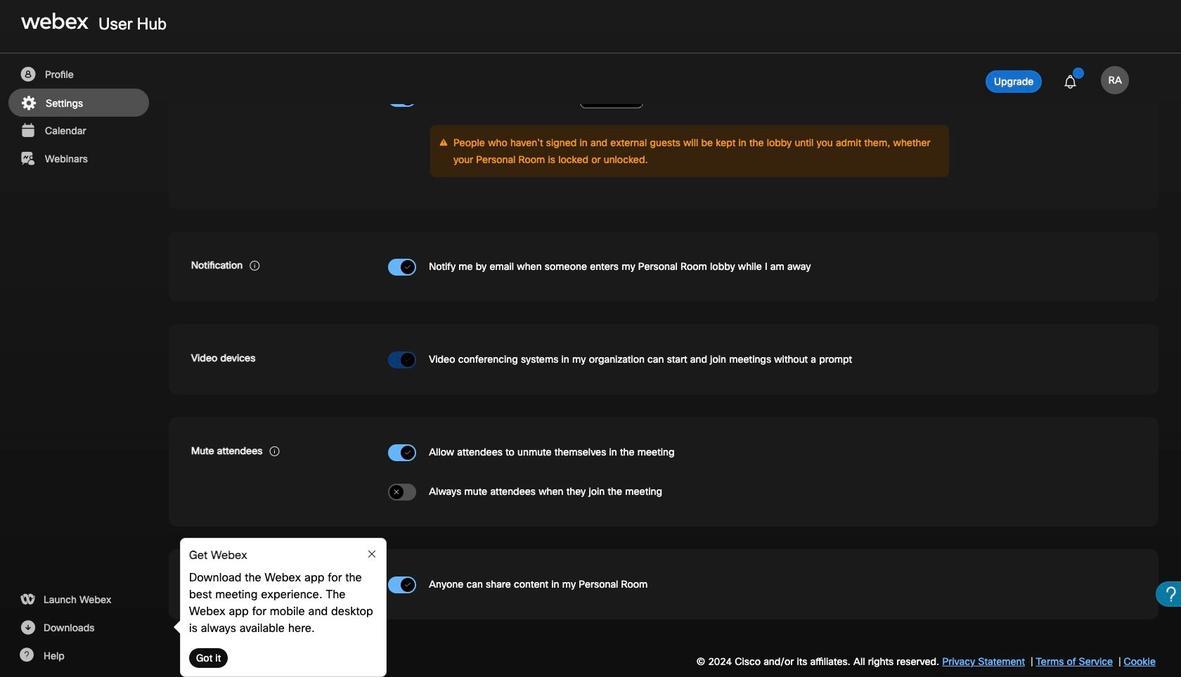Task type: locate. For each thing, give the bounding box(es) containing it.
mds webex helix filled image
[[19, 592, 36, 608]]

0 horizontal spatial mds cancel_bold image
[[366, 549, 378, 560]]

3 mds check_bold image from the top
[[404, 449, 412, 458]]

1 vertical spatial mds check_bold image
[[404, 356, 412, 365]]

2 mds check_bold image from the top
[[404, 356, 412, 365]]

mds cancel_bold image
[[393, 488, 400, 497], [366, 549, 378, 560]]

mds check_bold image
[[404, 263, 412, 272], [404, 356, 412, 365], [404, 449, 412, 458]]

0 vertical spatial mds cancel_bold image
[[393, 488, 400, 497]]

1 vertical spatial mds cancel_bold image
[[366, 549, 378, 560]]

cisco webex image
[[21, 13, 89, 30]]

2 vertical spatial mds check_bold image
[[404, 449, 412, 458]]

0 vertical spatial mds check_bold image
[[404, 263, 412, 272]]

mds check_bold image
[[404, 581, 412, 590]]

tooltip
[[173, 538, 387, 677]]

mds people circle_filled image
[[19, 66, 37, 83]]

mds content download_filled image
[[19, 620, 37, 637]]

1 horizontal spatial mds cancel_bold image
[[393, 488, 400, 497]]

mds meetings_filled image
[[19, 122, 37, 139]]



Task type: vqa. For each thing, say whether or not it's contained in the screenshot.
mds people circle_filled IMAGE
yes



Task type: describe. For each thing, give the bounding box(es) containing it.
mds webinar_filled image
[[19, 151, 37, 167]]

settings element
[[0, 0, 1182, 677]]

mds settings_filled image
[[20, 95, 37, 112]]

automatically lock my meeting 5 minutes after the meeting starts. image
[[388, 90, 416, 107]]

ng help active image
[[19, 648, 34, 662]]

1 mds check_bold image from the top
[[404, 263, 412, 272]]

mds cancel_bold image inside settings element
[[393, 488, 400, 497]]



